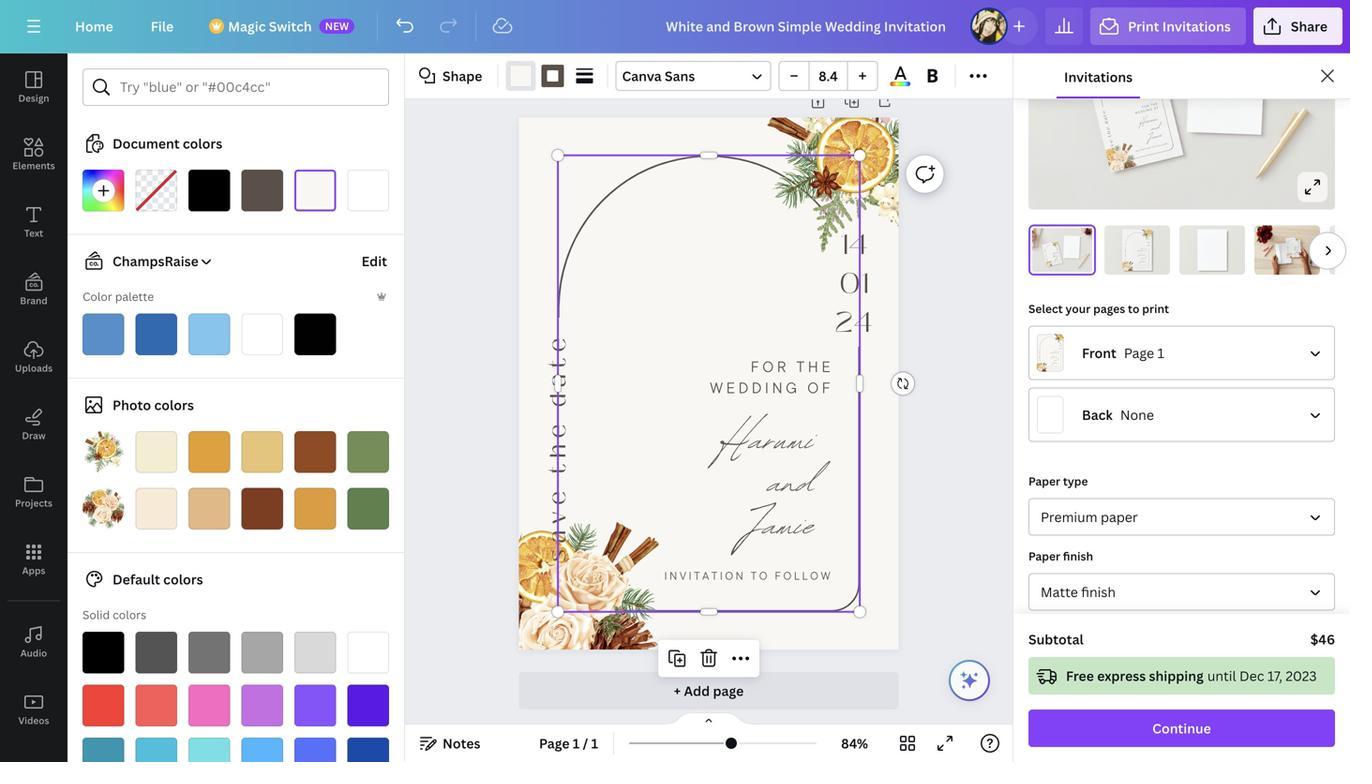 Task type: locate. For each thing, give the bounding box(es) containing it.
display preview 3 of the design image
[[1180, 225, 1246, 275]]

+ add page button
[[519, 672, 899, 710]]

draw
[[22, 430, 46, 442]]

switch
[[269, 17, 312, 35]]

0 vertical spatial save the date
[[1101, 109, 1118, 155]]

#e6b77f image
[[189, 488, 230, 530], [189, 488, 230, 530]]

1 vertical spatial paper
[[1029, 549, 1061, 564]]

0 horizontal spatial invitations
[[1065, 68, 1133, 86]]

of
[[1154, 106, 1160, 110], [1298, 247, 1299, 248], [1146, 250, 1148, 251], [1057, 253, 1058, 254], [808, 378, 834, 397]]

aqua blue #0cc0df image
[[136, 738, 177, 763], [136, 738, 177, 763]]

show pages image
[[664, 712, 754, 727]]

#75c6ef image
[[189, 314, 230, 356]]

2 paper from the top
[[1029, 549, 1061, 564]]

dark turquoise #0097b2 image
[[83, 738, 124, 763], [83, 738, 124, 763]]

1 down print
[[1158, 344, 1165, 362]]

#718e52 image
[[348, 432, 389, 473], [348, 432, 389, 473]]

paper type
[[1029, 474, 1089, 489]]

#e59a2f image
[[295, 488, 336, 530]]

paper left the type
[[1029, 474, 1061, 489]]

#5b4f47 image
[[542, 65, 564, 87], [242, 170, 283, 212], [242, 170, 283, 212]]

date inside 14 01 24 save the date
[[1125, 246, 1127, 252]]

#e89e21 image
[[189, 432, 230, 473]]

gray #737373 image
[[189, 632, 230, 674]]

display preview 5 of the design image
[[1330, 225, 1351, 275]]

to
[[1152, 145, 1156, 149], [1296, 254, 1297, 255], [1056, 261, 1057, 262], [1141, 265, 1143, 266], [1129, 301, 1140, 316], [751, 569, 770, 583]]

0 vertical spatial for the wedding of
[[1135, 102, 1160, 115]]

magenta #cb6ce6 image
[[242, 685, 283, 727], [242, 685, 283, 727]]

1 horizontal spatial invitation to follow
[[1136, 142, 1169, 153]]

1 horizontal spatial page
[[1125, 344, 1155, 362]]

page
[[713, 682, 744, 700]]

#588049 image
[[348, 488, 389, 530], [348, 488, 389, 530]]

and
[[1150, 120, 1162, 136], [1297, 250, 1299, 253], [1143, 255, 1146, 261], [1056, 256, 1059, 259], [768, 447, 815, 519]]

0 vertical spatial invitations
[[1163, 17, 1232, 35]]

0 horizontal spatial 14 01 24 save the date for the wedding of invitation to follow harumi and jamie
[[1045, 246, 1060, 263]]

elements button
[[0, 121, 68, 189]]

brand button
[[0, 256, 68, 324]]

#e59a2f image
[[295, 488, 336, 530]]

the inside save the date
[[1105, 125, 1114, 138]]

turquoise blue #5ce1e6 image
[[189, 738, 230, 763], [189, 738, 230, 763]]

page left /
[[539, 735, 570, 753]]

invitations
[[1163, 17, 1232, 35], [1065, 68, 1133, 86]]

black #000000 image
[[83, 632, 124, 674], [83, 632, 124, 674]]

edit button
[[360, 242, 389, 280]]

page right front at the right
[[1125, 344, 1155, 362]]

no color image
[[136, 170, 177, 212], [136, 170, 177, 212]]

royal blue #5271ff image
[[295, 738, 336, 763], [295, 738, 336, 763]]

2 horizontal spatial 1
[[1158, 344, 1165, 362]]

cobalt blue #004aad image
[[348, 738, 389, 763], [348, 738, 389, 763]]

finish for paper finish
[[1064, 549, 1094, 564]]

14
[[840, 223, 869, 266], [1148, 238, 1150, 241], [1299, 241, 1300, 243], [1057, 246, 1058, 248]]

#f8f7f4 image
[[510, 65, 532, 87], [295, 170, 336, 212], [295, 170, 336, 212]]

pink #ff66c4 image
[[189, 685, 230, 727], [189, 685, 230, 727]]

document colors
[[113, 135, 223, 152]]

invitation to follow
[[1136, 142, 1169, 153], [665, 569, 833, 583]]

the inside 14 01 24 save the date
[[1125, 253, 1127, 257]]

1 right /
[[592, 735, 599, 753]]

invitations inside button
[[1065, 68, 1133, 86]]

videos button
[[0, 676, 68, 744]]

+ add page
[[674, 682, 744, 700]]

to inside invitation to follow harumi and jamie
[[1141, 265, 1143, 266]]

0 vertical spatial paper
[[1029, 474, 1061, 489]]

dark gray #545454 image
[[136, 632, 177, 674], [136, 632, 177, 674]]

0 vertical spatial finish
[[1064, 549, 1094, 564]]

projects button
[[0, 459, 68, 526]]

page
[[1125, 344, 1155, 362], [539, 735, 570, 753]]

free
[[1067, 667, 1095, 685]]

#85391a image
[[242, 488, 283, 530]]

0 vertical spatial page
[[1125, 344, 1155, 362]]

1 vertical spatial invitations
[[1065, 68, 1133, 86]]

colors
[[183, 135, 223, 152], [154, 396, 194, 414], [163, 571, 203, 589], [113, 607, 146, 623]]

14 01 24 save the date for the wedding of invitation to follow harumi and jamie up select
[[1045, 246, 1060, 263]]

for the wedding of
[[1135, 102, 1160, 115], [1138, 248, 1148, 251], [710, 357, 834, 397]]

finish right matte
[[1082, 583, 1116, 601]]

pages
[[1094, 301, 1126, 316]]

1 inside select your pages to print element
[[1158, 344, 1165, 362]]

01
[[1148, 241, 1150, 244], [1299, 243, 1300, 244], [1057, 248, 1059, 250], [840, 262, 869, 305]]

paper
[[1029, 474, 1061, 489], [1029, 549, 1061, 564]]

#f5edd1 image
[[136, 432, 177, 473]]

none
[[1121, 406, 1155, 424]]

date
[[1101, 109, 1111, 125], [1288, 246, 1289, 249], [1125, 246, 1127, 252], [1045, 253, 1048, 257], [542, 332, 575, 407]]

#75c6ef image
[[189, 314, 230, 356]]

shape
[[443, 67, 483, 85]]

0 horizontal spatial save the date
[[542, 332, 575, 562]]

edit
[[362, 252, 387, 270]]

24
[[1148, 244, 1151, 247], [1299, 244, 1300, 246], [1057, 249, 1059, 251], [835, 301, 874, 344]]

harumi
[[1139, 112, 1160, 130], [1295, 248, 1299, 251], [1139, 252, 1146, 258], [1053, 254, 1058, 258], [720, 405, 815, 477]]

light blue #38b6ff image
[[242, 738, 283, 763], [242, 738, 283, 763]]

finish inside matte finish button
[[1082, 583, 1116, 601]]

#4890cd image
[[83, 314, 124, 356]]

canva sans
[[622, 67, 695, 85]]

gray #737373 image
[[189, 632, 230, 674]]

save the date
[[1101, 109, 1118, 155], [542, 332, 575, 562]]

colors up #000000 icon
[[183, 135, 223, 152]]

design button
[[0, 53, 68, 121]]

colors for document colors
[[183, 135, 223, 152]]

gray #a6a6a6 image
[[242, 632, 283, 674]]

#e89e21 image
[[189, 432, 230, 473]]

select
[[1029, 301, 1063, 316]]

paper up matte
[[1029, 549, 1061, 564]]

wedding
[[1135, 107, 1154, 115], [1294, 247, 1298, 248], [1138, 250, 1145, 251], [1053, 253, 1057, 255], [710, 378, 801, 397]]

Paper type button
[[1029, 498, 1336, 536]]

#010101 image
[[295, 314, 336, 356], [295, 314, 336, 356]]

save
[[1108, 138, 1118, 155], [1288, 252, 1290, 255], [1125, 258, 1128, 264], [1047, 260, 1049, 263], [542, 485, 575, 562]]

add a new color image
[[83, 170, 124, 212], [83, 170, 124, 212]]

#ffffff image
[[348, 170, 389, 212], [242, 314, 283, 356], [242, 314, 283, 356]]

until
[[1208, 667, 1237, 685]]

+
[[674, 682, 681, 700]]

1 horizontal spatial 1
[[592, 735, 599, 753]]

light gray #d9d9d9 image
[[295, 632, 336, 674], [295, 632, 336, 674]]

front
[[1083, 344, 1117, 362]]

#f5edd1 image
[[136, 432, 177, 473]]

1 vertical spatial page
[[539, 735, 570, 753]]

matte finish
[[1041, 583, 1116, 601]]

invitations down print
[[1065, 68, 1133, 86]]

1 left /
[[573, 735, 580, 753]]

– – number field
[[816, 67, 842, 85]]

colors for photo colors
[[154, 396, 194, 414]]

0 vertical spatial invitation to follow
[[1136, 142, 1169, 153]]

coral red #ff5757 image
[[136, 685, 177, 727], [136, 685, 177, 727]]

bright red #ff3131 image
[[83, 685, 124, 727], [83, 685, 124, 727]]

#faebd5 image
[[136, 488, 177, 530]]

violet #5e17eb image
[[348, 685, 389, 727]]

violet #5e17eb image
[[348, 685, 389, 727]]

#eac373 image
[[242, 432, 283, 473]]

purple #8c52ff image
[[295, 685, 336, 727]]

purple #8c52ff image
[[295, 685, 336, 727]]

1 vertical spatial finish
[[1082, 583, 1116, 601]]

file
[[151, 17, 174, 35]]

follow inside invitation to follow harumi and jamie
[[1143, 265, 1148, 266]]

0 horizontal spatial page
[[539, 735, 570, 753]]

dec
[[1240, 667, 1265, 685]]

front page 1
[[1083, 344, 1165, 362]]

#eac373 image
[[242, 432, 283, 473]]

invitations right print
[[1163, 17, 1232, 35]]

colors right default on the left
[[163, 571, 203, 589]]

17,
[[1268, 667, 1283, 685]]

canva
[[622, 67, 662, 85]]

#4890cd image
[[83, 314, 124, 356]]

jamie
[[1148, 128, 1164, 145], [1296, 251, 1299, 254], [1055, 258, 1059, 261], [1141, 259, 1146, 264], [746, 490, 815, 562]]

date inside save the date
[[1101, 109, 1111, 125]]

1 horizontal spatial invitations
[[1163, 17, 1232, 35]]

1
[[1158, 344, 1165, 362], [573, 735, 580, 753], [592, 735, 599, 753]]

brand
[[20, 295, 48, 307]]

apps
[[22, 565, 45, 577]]

gray #a6a6a6 image
[[242, 632, 283, 674]]

#faebd5 image
[[136, 488, 177, 530]]

0 horizontal spatial invitation to follow
[[665, 569, 833, 583]]

#984719 image
[[295, 432, 336, 473], [295, 432, 336, 473]]

finish up matte finish
[[1064, 549, 1094, 564]]

/
[[583, 735, 588, 753]]

finish for matte finish
[[1082, 583, 1116, 601]]

colors right photo
[[154, 396, 194, 414]]

1 horizontal spatial 14 01 24 save the date for the wedding of invitation to follow harumi and jamie
[[1288, 241, 1300, 255]]

colors right solid
[[113, 607, 146, 623]]

1 paper from the top
[[1029, 474, 1061, 489]]

select your pages to print element
[[1029, 326, 1336, 442]]

audio button
[[0, 609, 68, 676]]

14 01 24 save the date for the wedding of invitation to follow harumi and jamie left display preview 5 of the design image
[[1288, 241, 1300, 255]]

group
[[779, 61, 878, 91]]

the
[[1151, 102, 1159, 107], [1105, 125, 1114, 138], [1298, 246, 1299, 247], [1145, 248, 1148, 250], [1288, 249, 1289, 251], [1056, 252, 1058, 253], [1125, 253, 1127, 257], [1046, 257, 1048, 260], [797, 357, 834, 376], [542, 418, 575, 474]]

#000000 image
[[189, 170, 230, 212]]

finish
[[1064, 549, 1094, 564], [1082, 583, 1116, 601]]

type
[[1064, 474, 1089, 489]]

home
[[75, 17, 113, 35]]

white #ffffff image
[[348, 632, 389, 674], [348, 632, 389, 674]]

paper for premium
[[1029, 474, 1061, 489]]

text button
[[0, 189, 68, 256]]

14 inside 14 01 24 save the date
[[1148, 238, 1150, 241]]

matte
[[1041, 583, 1079, 601]]

#166bb5 image
[[136, 314, 177, 356], [136, 314, 177, 356]]

canva assistant image
[[959, 670, 981, 692]]



Task type: describe. For each thing, give the bounding box(es) containing it.
shape button
[[413, 61, 490, 91]]

champsraise button
[[75, 250, 214, 273]]

design
[[18, 92, 49, 105]]

2 vertical spatial for the wedding of
[[710, 357, 834, 397]]

84% button
[[825, 729, 886, 759]]

shipping
[[1150, 667, 1204, 685]]

invitations button
[[1057, 53, 1141, 98]]

champsraise
[[113, 252, 199, 270]]

print
[[1129, 17, 1160, 35]]

projects
[[15, 497, 53, 510]]

harumi inside invitation to follow harumi and jamie
[[1139, 252, 1146, 258]]

select your pages to print
[[1029, 301, 1170, 316]]

page 1 / 1
[[539, 735, 599, 753]]

#000000 image
[[189, 170, 230, 212]]

audio
[[20, 647, 47, 660]]

solid colors
[[83, 607, 146, 623]]

text
[[24, 227, 43, 240]]

#ffffff image
[[348, 170, 389, 212]]

1 vertical spatial for the wedding of
[[1138, 248, 1148, 251]]

premium paper
[[1041, 508, 1139, 526]]

24 inside 14 01 24 save the date
[[1148, 244, 1151, 247]]

print
[[1143, 301, 1170, 316]]

continue button
[[1029, 710, 1336, 748]]

elements
[[12, 159, 55, 172]]

84%
[[842, 735, 869, 753]]

paper finish
[[1029, 549, 1094, 564]]

color palette
[[83, 289, 154, 304]]

paper for matte
[[1029, 549, 1061, 564]]

file button
[[136, 8, 189, 45]]

and jamie
[[1148, 120, 1164, 145]]

color
[[83, 289, 112, 304]]

continue
[[1153, 720, 1212, 738]]

paper
[[1101, 508, 1139, 526]]

uploads
[[15, 362, 53, 375]]

invitation inside invitation to follow harumi and jamie
[[1134, 265, 1141, 266]]

colors for solid colors
[[113, 607, 146, 623]]

subtotal
[[1029, 631, 1084, 649]]

notes
[[443, 735, 481, 753]]

default
[[113, 571, 160, 589]]

save inside save the date
[[1108, 138, 1118, 155]]

$46
[[1311, 631, 1336, 649]]

01 inside 14 01 24 save the date
[[1148, 241, 1150, 244]]

free express shipping until dec 17, 2023
[[1067, 667, 1318, 685]]

1 vertical spatial save the date
[[542, 332, 575, 562]]

uploads button
[[0, 324, 68, 391]]

Paper finish button
[[1029, 573, 1336, 611]]

jamie inside invitation to follow harumi and jamie
[[1141, 259, 1146, 264]]

home link
[[60, 8, 128, 45]]

draw button
[[0, 391, 68, 459]]

2023
[[1286, 667, 1318, 685]]

solid
[[83, 607, 110, 623]]

0 horizontal spatial 1
[[573, 735, 580, 753]]

#f8f7f4 image
[[510, 65, 532, 87]]

new
[[325, 19, 349, 33]]

back
[[1083, 406, 1113, 424]]

share
[[1292, 17, 1328, 35]]

palette
[[115, 289, 154, 304]]

Design title text field
[[651, 8, 963, 45]]

videos
[[18, 715, 49, 727]]

notes button
[[413, 729, 488, 759]]

back none
[[1083, 406, 1155, 424]]

canva sans button
[[616, 61, 772, 91]]

14 01 24
[[835, 223, 874, 344]]

print invitations
[[1129, 17, 1232, 35]]

side panel tab list
[[0, 53, 68, 763]]

magic switch
[[228, 17, 312, 35]]

add
[[684, 682, 710, 700]]

1 horizontal spatial save the date
[[1101, 109, 1118, 155]]

14 01 24 save the date
[[1125, 238, 1151, 264]]

share button
[[1254, 8, 1343, 45]]

print invitations button
[[1091, 8, 1247, 45]]

Try "blue" or "#00c4cc" search field
[[120, 69, 377, 105]]

invitation to follow harumi and jamie
[[1134, 252, 1148, 266]]

14 inside 14 01 24
[[840, 223, 869, 266]]

#5b4f47 image
[[542, 65, 564, 87]]

colors for default colors
[[163, 571, 203, 589]]

#85391a image
[[242, 488, 283, 530]]

photo colors
[[113, 396, 194, 414]]

and inside invitation to follow harumi and jamie
[[1143, 255, 1146, 261]]

01 inside 14 01 24
[[840, 262, 869, 305]]

express
[[1098, 667, 1147, 685]]

apps button
[[0, 526, 68, 594]]

document
[[113, 135, 180, 152]]

your
[[1066, 301, 1091, 316]]

premium
[[1041, 508, 1098, 526]]

magic
[[228, 17, 266, 35]]

and inside and jamie
[[1150, 120, 1162, 136]]

color range image
[[891, 82, 911, 86]]

default colors
[[113, 571, 203, 589]]

1 vertical spatial invitation to follow
[[665, 569, 833, 583]]

invitations inside dropdown button
[[1163, 17, 1232, 35]]

main menu bar
[[0, 0, 1351, 53]]

save inside 14 01 24 save the date
[[1125, 258, 1128, 264]]

sans
[[665, 67, 695, 85]]

photo
[[113, 396, 151, 414]]



Task type: vqa. For each thing, say whether or not it's contained in the screenshot.
print on the right of page
yes



